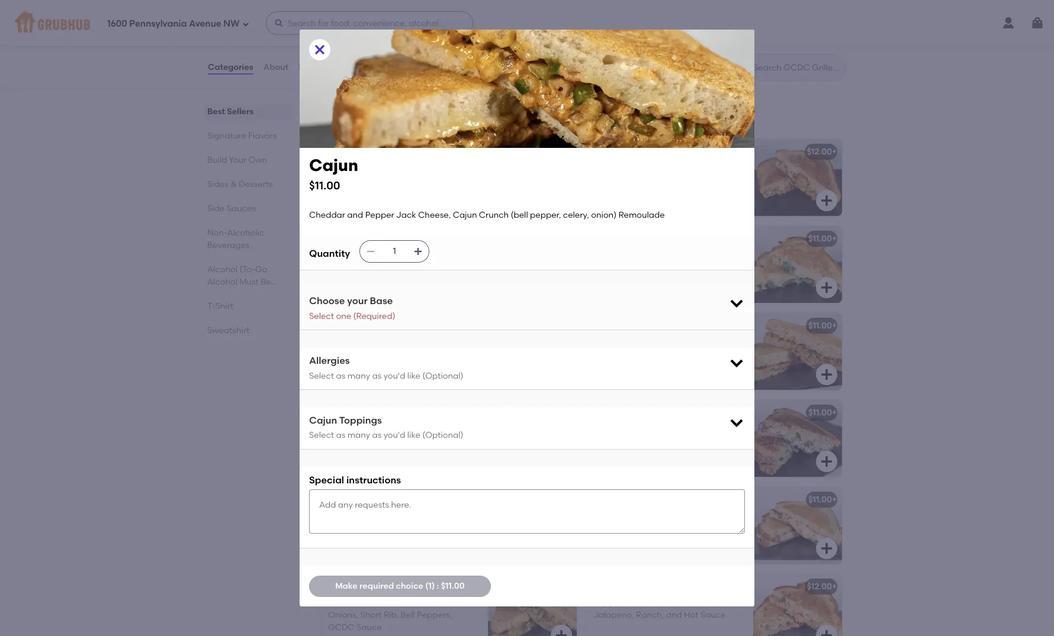 Task type: describe. For each thing, give the bounding box(es) containing it.
diced inside cheddar cheese, diced jalapeno, pulled pork, mac and chees, bbq sauce
[[401, 338, 425, 348]]

sweatshirt
[[207, 326, 250, 336]]

pepper jack cheese, bacon, diced jalapeno, ranch, and hot sauce
[[594, 599, 735, 621]]

Search GCDC Grilled Cheese Bar search field
[[753, 62, 843, 73]]

remoulade inside cheddar and pepper jack cheese, cajun crunch (bell pepper, celery, onion) remoulade
[[621, 362, 667, 372]]

cajun for cajun $11.00
[[309, 155, 358, 175]]

1 horizontal spatial (bell
[[652, 350, 669, 360]]

famous
[[348, 115, 376, 123]]

$12.00 for southwest
[[807, 147, 833, 157]]

cheese inside build your own grilled cheese $9.50 +
[[688, 32, 718, 43]]

base
[[370, 296, 393, 307]]

many inside "cajun toppings select as many as you'd like (optional)"
[[348, 431, 370, 441]]

pennsylvania
[[129, 18, 187, 29]]

t-
[[207, 302, 215, 312]]

spinach, inside mozzarella cheese, roasted mushrooms, spinach, truffle herb aioli
[[644, 437, 679, 447]]

dried
[[668, 524, 690, 534]]

gcdc
[[328, 623, 355, 633]]

bbq image
[[488, 313, 577, 390]]

truffle herb image
[[754, 400, 843, 477]]

non-alcoholic beverages
[[207, 228, 264, 251]]

0 vertical spatial crunch
[[479, 210, 509, 220]]

many inside 'allergies select as many as you'd like (optional)'
[[348, 371, 370, 381]]

cheese, inside mozzarella and parmesan cheese, pizza sauce, basil, dried oregano
[[699, 512, 732, 522]]

pizza
[[594, 524, 614, 534]]

gcdc's
[[319, 115, 346, 123]]

+ for green goddess image
[[833, 234, 837, 244]]

crunch inside cheddar and pepper jack cheese, cajun crunch (bell pepper, celery, onion) remoulade
[[620, 350, 650, 360]]

mozzarella cheese, spinach, basil, pesto
[[594, 251, 731, 273]]

onion
[[407, 437, 431, 447]]

non-
[[207, 228, 227, 238]]

(1)
[[426, 582, 435, 592]]

signature flavors tab
[[207, 130, 290, 142]]

$11.00 inside cajun $11.00
[[309, 179, 340, 192]]

$11.00 for mozzarella cheese, roasted mushrooms, spinach, truffle herb aioli
[[809, 408, 833, 418]]

mediterranean
[[328, 408, 389, 418]]

pastrami,
[[386, 512, 425, 522]]

available
[[440, 115, 472, 123]]

mozzarella,
[[328, 425, 373, 435]]

$12.00 + for southwest
[[807, 147, 837, 157]]

make
[[335, 582, 358, 592]]

main navigation navigation
[[0, 0, 1055, 46]]

alcoholic
[[227, 228, 264, 238]]

truffle inside mozzarella cheese, roasted mushrooms, spinach, truffle herb aioli
[[681, 437, 706, 447]]

avenue
[[189, 18, 221, 29]]

cheddar cheese, diced jalapeno, pulled pork, mac and chees, bbq sauce
[[328, 338, 467, 372]]

+ for mediterranean image
[[567, 408, 572, 418]]

green goddess
[[594, 234, 657, 244]]

onions,
[[328, 611, 359, 621]]

peppers,
[[417, 611, 452, 621]]

best sellers tab
[[207, 105, 290, 118]]

(optional) inside "cajun toppings select as many as you'd like (optional)"
[[423, 431, 464, 441]]

tomato soup cup $4.00
[[330, 32, 403, 56]]

desserts
[[239, 180, 273, 190]]

cajun image
[[754, 313, 843, 390]]

sauce,
[[616, 524, 643, 534]]

0 horizontal spatial blue
[[359, 234, 377, 244]]

crunch inside cheddar and blue cheese, buffalo crunch (diced carrot, celery, onion), ranch and hot sauce
[[328, 263, 358, 273]]

cheesesteak image
[[488, 575, 577, 637]]

young
[[328, 147, 354, 157]]

own for build your own
[[249, 155, 267, 165]]

roasted
[[673, 425, 706, 435]]

melt,
[[564, 115, 580, 123]]

ranch,
[[636, 611, 664, 621]]

young american
[[328, 147, 396, 157]]

(optional) inside 'allergies select as many as you'd like (optional)'
[[423, 371, 464, 381]]

1 vertical spatial $12.00 +
[[542, 321, 572, 331]]

$9.50
[[595, 46, 617, 56]]

cheddar for buffalo blue
[[328, 251, 364, 261]]

truffle herb
[[594, 408, 641, 418]]

diced inside mozzarella, feta cheese, spinach, tomato, diced red onion
[[363, 437, 387, 447]]

signature flavors
[[207, 131, 277, 141]]

jalapeno, inside cheddar cheese, diced jalapeno, pulled pork, mac and chees, bbq sauce
[[427, 338, 467, 348]]

green
[[594, 234, 619, 244]]

mozzarella and parmesan cheese, pizza sauce, basil, dried oregano
[[594, 512, 732, 534]]

about button
[[263, 46, 289, 89]]

choose
[[309, 296, 345, 307]]

cheddar for bbq
[[328, 338, 364, 348]]

select inside 'allergies select as many as you'd like (optional)'
[[309, 371, 334, 381]]

$11.00 + for mozzarella cheese, roasted mushrooms, spinach, truffle herb aioli
[[809, 408, 837, 418]]

reuben
[[328, 495, 359, 505]]

1 vertical spatial jack
[[681, 338, 701, 348]]

signature flavors gcdc's famous signature flavors: available as a grilled cheese, patty melt, or mac & cheese bowl.
[[319, 99, 661, 123]]

cup
[[386, 32, 403, 43]]

spinach, inside mozzarella, feta cheese, spinach, tomato, diced red onion
[[430, 425, 465, 435]]

pizza melt image
[[754, 487, 843, 565]]

southwest
[[594, 147, 636, 157]]

$11.00 + for mozzarella, feta cheese, spinach, tomato, diced red onion
[[543, 408, 572, 418]]

or
[[582, 115, 589, 123]]

& inside tab
[[231, 180, 237, 190]]

pepper inside the pepper jack cheese, bacon, diced jalapeno, ranch, and hot sauce
[[594, 599, 623, 609]]

cheese, inside the pepper jack cheese, bacon, diced jalapeno, ranch, and hot sauce
[[647, 599, 679, 609]]

pork,
[[355, 350, 375, 360]]

$12.00 + for pepper jack cheese, bacon, diced jalapeno, ranch, and hot sauce
[[807, 582, 837, 592]]

$11.00 + for cheddar and blue cheese, buffalo crunch (diced carrot, celery, onion), ranch and hot sauce
[[543, 234, 572, 244]]

shirt
[[215, 302, 234, 312]]

side sauces
[[207, 204, 256, 214]]

blue inside cheddar and blue cheese, buffalo crunch (diced carrot, celery, onion), ranch and hot sauce
[[384, 251, 402, 261]]

cajun toppings select as many as you'd like (optional)
[[309, 415, 464, 441]]

like inside "cajun toppings select as many as you'd like (optional)"
[[408, 431, 421, 441]]

mustard
[[328, 524, 361, 534]]

sides
[[207, 180, 229, 190]]

mozzarella for green
[[594, 251, 636, 261]]

as down pork,
[[372, 371, 382, 381]]

bell
[[401, 611, 415, 621]]

signature for signature flavors
[[207, 131, 246, 141]]

chees,
[[414, 350, 442, 360]]

swiss cheese, pastrami, sauekraut, mustard
[[328, 512, 470, 534]]

build your own tab
[[207, 154, 290, 167]]

sauces
[[227, 204, 256, 214]]

cajun for cajun
[[594, 321, 618, 331]]

quantity
[[309, 248, 350, 259]]

0 vertical spatial remoulade
[[619, 210, 665, 220]]

american cheese, caramelized onions, short rib, bell peppers, gcdc sauce
[[328, 599, 456, 633]]

cheddar for cajun
[[594, 338, 630, 348]]

parmesan
[[656, 512, 697, 522]]

mozzarella for truffle
[[594, 425, 636, 435]]

onion),
[[445, 263, 472, 273]]

sides & desserts tab
[[207, 178, 290, 191]]

non-alcoholic beverages tab
[[207, 227, 290, 252]]

bacon
[[328, 176, 354, 186]]

0 vertical spatial truffle
[[594, 408, 619, 418]]

swiss
[[328, 512, 350, 522]]

pepper, inside cheddar and pepper jack cheese, cajun crunch (bell pepper, celery, onion) remoulade
[[671, 350, 702, 360]]

reviews button
[[298, 46, 332, 89]]

cheesesteak
[[328, 582, 381, 592]]

best
[[207, 107, 225, 117]]

pesto
[[594, 263, 616, 273]]

hot inside the pepper jack cheese, bacon, diced jalapeno, ranch, and hot sauce
[[684, 611, 699, 621]]

cajun for cajun toppings select as many as you'd like (optional)
[[309, 415, 337, 427]]

celery, inside cheddar and blue cheese, buffalo crunch (diced carrot, celery, onion), ranch and hot sauce
[[417, 263, 443, 273]]

basil, inside mozzarella and parmesan cheese, pizza sauce, basil, dried oregano
[[645, 524, 666, 534]]

allergies select as many as you'd like (optional)
[[309, 356, 464, 381]]

your for build your own
[[229, 155, 247, 165]]

as left red at the bottom left of the page
[[372, 431, 382, 441]]

reviews
[[299, 62, 332, 72]]

mozzarella, feta cheese, spinach, tomato, diced red onion
[[328, 425, 465, 447]]

(diced
[[360, 263, 386, 273]]

tomato
[[330, 32, 361, 43]]

reuben image
[[488, 487, 577, 565]]

your
[[347, 296, 368, 307]]

cheese, inside mozzarella cheese, spinach, basil, pesto
[[638, 251, 671, 261]]

beverages
[[207, 241, 250, 251]]

build for build your own grilled cheese $9.50 +
[[595, 32, 616, 43]]

instructions
[[347, 475, 401, 486]]

caramelized
[[404, 599, 456, 609]]

you'd inside 'allergies select as many as you'd like (optional)'
[[384, 371, 406, 381]]

own for build your own grilled cheese $9.50 +
[[638, 32, 656, 43]]

$11.00 + for mozzarella cheese, spinach, basil, pesto
[[809, 234, 837, 244]]

& inside signature flavors gcdc's famous signature flavors: available as a grilled cheese, patty melt, or mac & cheese bowl.
[[608, 115, 613, 123]]

0 horizontal spatial jack
[[396, 210, 416, 220]]

$11.00 for american cheese, diced tomato, bacon
[[543, 147, 567, 157]]

0 vertical spatial cheddar and pepper jack cheese, cajun crunch (bell pepper, celery, onion) remoulade
[[309, 210, 665, 220]]

choose your base select one (required)
[[309, 296, 396, 322]]

cheese, inside mozzarella, feta cheese, spinach, tomato, diced red onion
[[395, 425, 428, 435]]

cheese, inside swiss cheese, pastrami, sauekraut, mustard
[[352, 512, 384, 522]]

1 vertical spatial $12.00
[[542, 321, 567, 331]]



Task type: locate. For each thing, give the bounding box(es) containing it.
1 vertical spatial onion)
[[594, 362, 619, 372]]

goddess
[[621, 234, 657, 244]]

0 vertical spatial basil,
[[710, 251, 731, 261]]

select
[[309, 312, 334, 322], [309, 371, 334, 381], [309, 431, 334, 441]]

american for young american
[[328, 164, 368, 174]]

about
[[263, 62, 289, 72]]

build your own grilled cheese $9.50 +
[[595, 32, 718, 56]]

blue up (diced
[[359, 234, 377, 244]]

1 vertical spatial pepper
[[650, 338, 679, 348]]

select inside choose your base select one (required)
[[309, 312, 334, 322]]

jack inside the pepper jack cheese, bacon, diced jalapeno, ranch, and hot sauce
[[625, 599, 645, 609]]

0 vertical spatial flavors
[[383, 99, 428, 113]]

mozzarella up pizza
[[594, 512, 636, 522]]

mac inside signature flavors gcdc's famous signature flavors: available as a grilled cheese, patty melt, or mac & cheese bowl.
[[591, 115, 606, 123]]

celery, inside cheddar and pepper jack cheese, cajun crunch (bell pepper, celery, onion) remoulade
[[704, 350, 730, 360]]

you'd inside "cajun toppings select as many as you'd like (optional)"
[[384, 431, 406, 441]]

cheddar inside cheddar and pepper jack cheese, cajun crunch (bell pepper, celery, onion) remoulade
[[594, 338, 630, 348]]

1 vertical spatial american
[[328, 164, 368, 174]]

3 mozzarella from the top
[[594, 512, 636, 522]]

+ for bacon jalapeno popper image
[[833, 582, 837, 592]]

celery,
[[563, 210, 590, 220], [417, 263, 443, 273], [704, 350, 730, 360]]

select down mediterranean
[[309, 431, 334, 441]]

american cheese, diced tomato, bacon
[[328, 164, 463, 186]]

own
[[638, 32, 656, 43], [249, 155, 267, 165]]

1 horizontal spatial herb
[[708, 437, 728, 447]]

grilled inside signature flavors gcdc's famous signature flavors: available as a grilled cheese, patty melt, or mac & cheese bowl.
[[490, 115, 512, 123]]

1 horizontal spatial cheese
[[688, 32, 718, 43]]

sellers
[[227, 107, 254, 117]]

1 vertical spatial buffalo
[[438, 251, 467, 261]]

1 vertical spatial cheese
[[615, 115, 641, 123]]

0 vertical spatial hot
[[374, 275, 389, 285]]

categories
[[208, 62, 253, 72]]

0 horizontal spatial buffalo
[[328, 234, 357, 244]]

(bell
[[511, 210, 528, 220], [652, 350, 669, 360]]

& right the "sides"
[[231, 180, 237, 190]]

bbq inside cheddar cheese, diced jalapeno, pulled pork, mac and chees, bbq sauce
[[444, 350, 462, 360]]

flavors up the flavors:
[[383, 99, 428, 113]]

2 horizontal spatial jack
[[681, 338, 701, 348]]

2 select from the top
[[309, 371, 334, 381]]

sauce inside cheddar and blue cheese, buffalo crunch (diced carrot, celery, onion), ranch and hot sauce
[[391, 275, 416, 285]]

0 vertical spatial select
[[309, 312, 334, 322]]

hot down bacon,
[[684, 611, 699, 621]]

cheese
[[688, 32, 718, 43], [615, 115, 641, 123]]

mozzarella inside mozzarella and parmesan cheese, pizza sauce, basil, dried oregano
[[594, 512, 636, 522]]

sweatshirt tab
[[207, 325, 290, 337]]

your inside build your own grilled cheese $9.50 +
[[618, 32, 636, 43]]

1600
[[107, 18, 127, 29]]

+ for cajun image
[[833, 321, 837, 331]]

1 vertical spatial mac
[[377, 350, 394, 360]]

as
[[474, 115, 482, 123], [336, 371, 346, 381], [372, 371, 382, 381], [336, 431, 346, 441], [372, 431, 382, 441]]

0 horizontal spatial celery,
[[417, 263, 443, 273]]

tomato, down mozzarella,
[[328, 437, 361, 447]]

0 vertical spatial onion)
[[591, 210, 617, 220]]

0 horizontal spatial pepper,
[[530, 210, 561, 220]]

grilled
[[658, 32, 686, 43], [490, 115, 512, 123]]

0 horizontal spatial (bell
[[511, 210, 528, 220]]

cheese, inside cheddar and blue cheese, buffalo crunch (diced carrot, celery, onion), ranch and hot sauce
[[404, 251, 436, 261]]

mac right or
[[591, 115, 606, 123]]

1 vertical spatial many
[[348, 431, 370, 441]]

onion) up green
[[591, 210, 617, 220]]

cheese, inside american cheese, diced tomato, bacon
[[370, 164, 402, 174]]

0 vertical spatial american
[[356, 147, 396, 157]]

1 horizontal spatial truffle
[[681, 437, 706, 447]]

1 like from the top
[[408, 371, 421, 381]]

cajun inside "cajun toppings select as many as you'd like (optional)"
[[309, 415, 337, 427]]

1 you'd from the top
[[384, 371, 406, 381]]

bacon jalapeno popper image
[[754, 575, 843, 637]]

mozzarella inside mozzarella cheese, spinach, basil, pesto
[[594, 251, 636, 261]]

american up onions,
[[328, 599, 368, 609]]

0 vertical spatial (bell
[[511, 210, 528, 220]]

1 vertical spatial jalapeno,
[[594, 611, 634, 621]]

1 vertical spatial crunch
[[328, 263, 358, 273]]

tomato, inside american cheese, diced tomato, bacon
[[430, 164, 463, 174]]

signature for signature flavors gcdc's famous signature flavors: available as a grilled cheese, patty melt, or mac & cheese bowl.
[[319, 99, 380, 113]]

hot down (diced
[[374, 275, 389, 285]]

1 horizontal spatial buffalo
[[438, 251, 467, 261]]

+ for bbq image
[[567, 321, 572, 331]]

truffle down roasted
[[681, 437, 706, 447]]

sauce down bacon,
[[701, 611, 726, 621]]

+ for buffalo blue image
[[567, 234, 572, 244]]

you'd up mediterranean
[[384, 371, 406, 381]]

american up bacon
[[328, 164, 368, 174]]

select inside "cajun toppings select as many as you'd like (optional)"
[[309, 431, 334, 441]]

1 horizontal spatial &
[[608, 115, 613, 123]]

diced inside american cheese, diced tomato, bacon
[[404, 164, 428, 174]]

$11.00 for mozzarella cheese, spinach, basil, pesto
[[809, 234, 833, 244]]

0 vertical spatial tomato,
[[430, 164, 463, 174]]

diced right bacon,
[[711, 599, 735, 609]]

diced down feta
[[363, 437, 387, 447]]

1 vertical spatial mozzarella
[[594, 425, 636, 435]]

remoulade up truffle herb
[[621, 362, 667, 372]]

blue up carrot, in the top left of the page
[[384, 251, 402, 261]]

2 vertical spatial pepper
[[594, 599, 623, 609]]

young american image
[[488, 139, 577, 216]]

rib,
[[384, 611, 399, 621]]

build inside build your own grilled cheese $9.50 +
[[595, 32, 616, 43]]

remoulade up goddess
[[619, 210, 665, 220]]

as inside signature flavors gcdc's famous signature flavors: available as a grilled cheese, patty melt, or mac & cheese bowl.
[[474, 115, 482, 123]]

diced
[[404, 164, 428, 174], [401, 338, 425, 348], [363, 437, 387, 447], [711, 599, 735, 609]]

1 horizontal spatial celery,
[[563, 210, 590, 220]]

0 horizontal spatial cheese
[[615, 115, 641, 123]]

cheese, inside cheddar cheese, diced jalapeno, pulled pork, mac and chees, bbq sauce
[[366, 338, 399, 348]]

$4.00
[[330, 46, 352, 56]]

side
[[207, 204, 225, 214]]

0 vertical spatial mozzarella
[[594, 251, 636, 261]]

red
[[389, 437, 405, 447]]

your for build your own grilled cheese $9.50 +
[[618, 32, 636, 43]]

a
[[483, 115, 488, 123]]

0 horizontal spatial herb
[[621, 408, 641, 418]]

1 horizontal spatial blue
[[384, 251, 402, 261]]

2 mozzarella from the top
[[594, 425, 636, 435]]

best sellers
[[207, 107, 254, 117]]

mushrooms,
[[594, 437, 642, 447]]

cheddar
[[309, 210, 345, 220], [328, 251, 364, 261], [328, 338, 364, 348], [594, 338, 630, 348]]

cheddar and pepper jack cheese, cajun crunch (bell pepper, celery, onion) remoulade
[[309, 210, 665, 220], [594, 338, 736, 372]]

0 vertical spatial (optional)
[[423, 371, 464, 381]]

hot inside cheddar and blue cheese, buffalo crunch (diced carrot, celery, onion), ranch and hot sauce
[[374, 275, 389, 285]]

0 horizontal spatial hot
[[374, 275, 389, 285]]

flavors
[[383, 99, 428, 113], [248, 131, 277, 141]]

jack
[[396, 210, 416, 220], [681, 338, 701, 348], [625, 599, 645, 609]]

0 vertical spatial mac
[[591, 115, 606, 123]]

and inside the pepper jack cheese, bacon, diced jalapeno, ranch, and hot sauce
[[666, 611, 682, 621]]

allergies
[[309, 356, 350, 367]]

your inside tab
[[229, 155, 247, 165]]

mac right pork,
[[377, 350, 394, 360]]

feta
[[375, 425, 393, 435]]

build up $9.50
[[595, 32, 616, 43]]

0 vertical spatial pepper,
[[530, 210, 561, 220]]

select down allergies
[[309, 371, 334, 381]]

0 vertical spatial many
[[348, 371, 370, 381]]

as down allergies
[[336, 371, 346, 381]]

1 horizontal spatial pepper
[[594, 599, 623, 609]]

build inside tab
[[207, 155, 227, 165]]

0 vertical spatial buffalo
[[328, 234, 357, 244]]

2 horizontal spatial pepper
[[650, 338, 679, 348]]

2 vertical spatial select
[[309, 431, 334, 441]]

american
[[356, 147, 396, 157], [328, 164, 368, 174], [328, 599, 368, 609]]

diced up chees,
[[401, 338, 425, 348]]

1 horizontal spatial flavors
[[383, 99, 428, 113]]

1 vertical spatial basil,
[[645, 524, 666, 534]]

2 you'd from the top
[[384, 431, 406, 441]]

mediterranean image
[[488, 400, 577, 477]]

flavors for signature flavors gcdc's famous signature flavors: available as a grilled cheese, patty melt, or mac & cheese bowl.
[[383, 99, 428, 113]]

basil,
[[710, 251, 731, 261], [645, 524, 666, 534]]

2 vertical spatial $12.00
[[807, 582, 833, 592]]

0 vertical spatial pepper
[[365, 210, 394, 220]]

american inside american cheese, diced tomato, bacon
[[328, 164, 368, 174]]

many
[[348, 371, 370, 381], [348, 431, 370, 441]]

as left a
[[474, 115, 482, 123]]

grilled inside build your own grilled cheese $9.50 +
[[658, 32, 686, 43]]

0 vertical spatial herb
[[621, 408, 641, 418]]

buffalo
[[328, 234, 357, 244], [438, 251, 467, 261]]

0 vertical spatial your
[[618, 32, 636, 43]]

sauce inside american cheese, caramelized onions, short rib, bell peppers, gcdc sauce
[[357, 623, 382, 633]]

oregano
[[692, 524, 728, 534]]

jalapeno, inside the pepper jack cheese, bacon, diced jalapeno, ranch, and hot sauce
[[594, 611, 634, 621]]

$11.00 for cheddar and blue cheese, buffalo crunch (diced carrot, celery, onion), ranch and hot sauce
[[543, 234, 567, 244]]

jalapeno, left 'ranch,'
[[594, 611, 634, 621]]

1 vertical spatial spinach,
[[430, 425, 465, 435]]

like down chees,
[[408, 371, 421, 381]]

1 vertical spatial cheddar and pepper jack cheese, cajun crunch (bell pepper, celery, onion) remoulade
[[594, 338, 736, 372]]

you'd left the onion
[[384, 431, 406, 441]]

0 vertical spatial blue
[[359, 234, 377, 244]]

2 like from the top
[[408, 431, 421, 441]]

southwest image
[[754, 139, 843, 216]]

sauce down short
[[357, 623, 382, 633]]

american up american cheese, diced tomato, bacon
[[356, 147, 396, 157]]

+ inside build your own grilled cheese $9.50 +
[[617, 46, 622, 56]]

0 vertical spatial build
[[595, 32, 616, 43]]

basil, inside mozzarella cheese, spinach, basil, pesto
[[710, 251, 731, 261]]

carrot,
[[388, 263, 415, 273]]

1 vertical spatial herb
[[708, 437, 728, 447]]

0 vertical spatial cheese
[[688, 32, 718, 43]]

and inside mozzarella and parmesan cheese, pizza sauce, basil, dried oregano
[[638, 512, 654, 522]]

$11.00 for mozzarella, feta cheese, spinach, tomato, diced red onion
[[543, 408, 567, 418]]

choice
[[396, 582, 424, 592]]

2 horizontal spatial celery,
[[704, 350, 730, 360]]

bowl.
[[643, 115, 661, 123]]

green goddess image
[[754, 226, 843, 303]]

1 vertical spatial flavors
[[248, 131, 277, 141]]

t-shirt
[[207, 302, 234, 312]]

1 vertical spatial build
[[207, 155, 227, 165]]

+ for southwest image
[[833, 147, 837, 157]]

diced inside the pepper jack cheese, bacon, diced jalapeno, ranch, and hot sauce
[[711, 599, 735, 609]]

0 vertical spatial like
[[408, 371, 421, 381]]

2 vertical spatial signature
[[207, 131, 246, 141]]

0 horizontal spatial flavors
[[248, 131, 277, 141]]

american inside american cheese, caramelized onions, short rib, bell peppers, gcdc sauce
[[328, 599, 368, 609]]

0 vertical spatial jack
[[396, 210, 416, 220]]

1 vertical spatial own
[[249, 155, 267, 165]]

$11.00 + for cheddar and pepper jack cheese, cajun crunch (bell pepper, celery, onion) remoulade
[[809, 321, 837, 331]]

make required choice (1) : $11.00
[[335, 582, 465, 592]]

0 horizontal spatial grilled
[[490, 115, 512, 123]]

bbq down the choose
[[328, 321, 346, 331]]

tomato, inside mozzarella, feta cheese, spinach, tomato, diced red onion
[[328, 437, 361, 447]]

buffalo blue image
[[488, 226, 577, 303]]

0 horizontal spatial bbq
[[328, 321, 346, 331]]

0 horizontal spatial tomato,
[[328, 437, 361, 447]]

spinach, inside mozzarella cheese, spinach, basil, pesto
[[673, 251, 708, 261]]

cajun
[[309, 155, 358, 175], [453, 210, 477, 220], [594, 321, 618, 331], [594, 350, 618, 360], [309, 415, 337, 427]]

1 horizontal spatial own
[[638, 32, 656, 43]]

3 select from the top
[[309, 431, 334, 441]]

ranch
[[328, 275, 354, 285]]

buffalo up quantity
[[328, 234, 357, 244]]

herb
[[621, 408, 641, 418], [708, 437, 728, 447]]

mozzarella cheese, roasted mushrooms, spinach, truffle herb aioli
[[594, 425, 728, 459]]

build
[[595, 32, 616, 43], [207, 155, 227, 165]]

1 many from the top
[[348, 371, 370, 381]]

1 vertical spatial &
[[231, 180, 237, 190]]

cheese inside signature flavors gcdc's famous signature flavors: available as a grilled cheese, patty melt, or mac & cheese bowl.
[[615, 115, 641, 123]]

$12.00 for pepper jack cheese, bacon, diced jalapeno, ranch, and hot sauce
[[807, 582, 833, 592]]

build up the "sides"
[[207, 155, 227, 165]]

truffle
[[594, 408, 619, 418], [681, 437, 706, 447]]

one
[[336, 312, 351, 322]]

cheese, inside mozzarella cheese, roasted mushrooms, spinach, truffle herb aioli
[[638, 425, 671, 435]]

own inside build your own grilled cheese $9.50 +
[[638, 32, 656, 43]]

1 horizontal spatial jalapeno,
[[594, 611, 634, 621]]

1 horizontal spatial hot
[[684, 611, 699, 621]]

1 vertical spatial like
[[408, 431, 421, 441]]

(optional) right red at the bottom left of the page
[[423, 431, 464, 441]]

onion) up truffle herb
[[594, 362, 619, 372]]

0 vertical spatial signature
[[319, 99, 380, 113]]

1 select from the top
[[309, 312, 334, 322]]

soup
[[363, 32, 384, 43]]

1 vertical spatial your
[[229, 155, 247, 165]]

like inside 'allergies select as many as you'd like (optional)'
[[408, 371, 421, 381]]

2 vertical spatial jack
[[625, 599, 645, 609]]

like
[[408, 371, 421, 381], [408, 431, 421, 441]]

2 vertical spatial celery,
[[704, 350, 730, 360]]

herb inside mozzarella cheese, roasted mushrooms, spinach, truffle herb aioli
[[708, 437, 728, 447]]

many down the toppings on the bottom left of page
[[348, 431, 370, 441]]

pulled
[[328, 350, 353, 360]]

side sauces tab
[[207, 203, 290, 215]]

build for build your own
[[207, 155, 227, 165]]

cheddar inside cheddar and blue cheese, buffalo crunch (diced carrot, celery, onion), ranch and hot sauce
[[328, 251, 364, 261]]

tomato, down available
[[430, 164, 463, 174]]

1 (optional) from the top
[[423, 371, 464, 381]]

cheddar inside cheddar cheese, diced jalapeno, pulled pork, mac and chees, bbq sauce
[[328, 338, 364, 348]]

many down pork,
[[348, 371, 370, 381]]

1 mozzarella from the top
[[594, 251, 636, 261]]

aioli
[[594, 449, 611, 459]]

+ for pizza melt image on the bottom of page
[[833, 495, 837, 505]]

0 vertical spatial jalapeno,
[[427, 338, 467, 348]]

like right red at the bottom left of the page
[[408, 431, 421, 441]]

short
[[361, 611, 382, 621]]

jalapeno, up chees,
[[427, 338, 467, 348]]

1 horizontal spatial tomato,
[[430, 164, 463, 174]]

0 horizontal spatial &
[[231, 180, 237, 190]]

buffalo inside cheddar and blue cheese, buffalo crunch (diced carrot, celery, onion), ranch and hot sauce
[[438, 251, 467, 261]]

and
[[347, 210, 363, 220], [366, 251, 382, 261], [356, 275, 372, 285], [632, 338, 648, 348], [396, 350, 412, 360], [638, 512, 654, 522], [666, 611, 682, 621]]

& right or
[[608, 115, 613, 123]]

sauce down carrot, in the top left of the page
[[391, 275, 416, 285]]

signature up famous at left
[[319, 99, 380, 113]]

flavors for signature flavors
[[248, 131, 277, 141]]

0 horizontal spatial mac
[[377, 350, 394, 360]]

mozzarella inside mozzarella cheese, roasted mushrooms, spinach, truffle herb aioli
[[594, 425, 636, 435]]

t-shirt tab
[[207, 300, 290, 313]]

(optional)
[[423, 371, 464, 381], [423, 431, 464, 441]]

bacon,
[[681, 599, 710, 609]]

1 vertical spatial remoulade
[[621, 362, 667, 372]]

signature down best sellers
[[207, 131, 246, 141]]

(optional) down chees,
[[423, 371, 464, 381]]

pepper
[[365, 210, 394, 220], [650, 338, 679, 348], [594, 599, 623, 609]]

svg image inside main navigation "navigation"
[[242, 20, 249, 28]]

+
[[617, 46, 622, 56], [567, 147, 572, 157], [833, 147, 837, 157], [567, 234, 572, 244], [833, 234, 837, 244], [567, 321, 572, 331], [833, 321, 837, 331], [567, 408, 572, 418], [833, 408, 837, 418], [833, 495, 837, 505], [833, 582, 837, 592]]

1 horizontal spatial grilled
[[658, 32, 686, 43]]

svg image
[[1031, 16, 1045, 30], [274, 18, 284, 28], [313, 43, 327, 57], [366, 247, 376, 257], [555, 281, 569, 295], [729, 355, 745, 372], [555, 455, 569, 469], [820, 542, 834, 556], [820, 629, 834, 637]]

mac
[[591, 115, 606, 123], [377, 350, 394, 360]]

0 vertical spatial &
[[608, 115, 613, 123]]

sauce inside cheddar cheese, diced jalapeno, pulled pork, mac and chees, bbq sauce
[[328, 362, 354, 372]]

2 vertical spatial american
[[328, 599, 368, 609]]

buffalo up onion),
[[438, 251, 467, 261]]

cajun $11.00
[[309, 155, 358, 192]]

1 vertical spatial (bell
[[652, 350, 669, 360]]

truffle up the mushrooms, on the bottom
[[594, 408, 619, 418]]

Input item quantity number field
[[382, 241, 408, 263]]

+ for young american image
[[567, 147, 572, 157]]

0 horizontal spatial jalapeno,
[[427, 338, 467, 348]]

buffalo blue
[[328, 234, 377, 244]]

$11.00 + for american cheese, diced tomato, bacon
[[543, 147, 572, 157]]

mozzarella up pesto
[[594, 251, 636, 261]]

own inside tab
[[249, 155, 267, 165]]

mac inside cheddar cheese, diced jalapeno, pulled pork, mac and chees, bbq sauce
[[377, 350, 394, 360]]

sauce inside the pepper jack cheese, bacon, diced jalapeno, ranch, and hot sauce
[[701, 611, 726, 621]]

cheese, inside signature flavors gcdc's famous signature flavors: available as a grilled cheese, patty melt, or mac & cheese bowl.
[[514, 115, 542, 123]]

american for cheesesteak
[[328, 599, 368, 609]]

cheese, inside american cheese, caramelized onions, short rib, bell peppers, gcdc sauce
[[370, 599, 402, 609]]

search icon image
[[735, 60, 749, 75]]

1 vertical spatial (optional)
[[423, 431, 464, 441]]

:
[[437, 582, 439, 592]]

and inside cheddar cheese, diced jalapeno, pulled pork, mac and chees, bbq sauce
[[396, 350, 412, 360]]

1 vertical spatial truffle
[[681, 437, 706, 447]]

as down the toppings on the bottom left of page
[[336, 431, 346, 441]]

select down the choose
[[309, 312, 334, 322]]

signature left the flavors:
[[377, 115, 411, 123]]

sauce down pulled
[[328, 362, 354, 372]]

+ for 'truffle herb' image on the right
[[833, 408, 837, 418]]

2 (optional) from the top
[[423, 431, 464, 441]]

2 many from the top
[[348, 431, 370, 441]]

Special instructions text field
[[309, 490, 745, 534]]

$11.00 for cheddar and pepper jack cheese, cajun crunch (bell pepper, celery, onion) remoulade
[[809, 321, 833, 331]]

$11.00
[[543, 147, 567, 157], [309, 179, 340, 192], [543, 234, 567, 244], [809, 234, 833, 244], [809, 321, 833, 331], [543, 408, 567, 418], [809, 408, 833, 418], [809, 495, 833, 505], [441, 582, 465, 592]]

svg image
[[242, 20, 249, 28], [555, 49, 569, 63], [820, 49, 834, 63], [820, 194, 834, 208], [414, 247, 423, 257], [820, 281, 834, 295], [729, 295, 745, 312], [820, 368, 834, 382], [729, 415, 745, 431], [820, 455, 834, 469], [555, 542, 569, 556], [555, 629, 569, 637]]

1 horizontal spatial jack
[[625, 599, 645, 609]]

flavors inside "tab"
[[248, 131, 277, 141]]

flavors up build your own tab
[[248, 131, 277, 141]]

1 vertical spatial grilled
[[490, 115, 512, 123]]

required
[[360, 582, 394, 592]]

flavors inside signature flavors gcdc's famous signature flavors: available as a grilled cheese, patty melt, or mac & cheese bowl.
[[383, 99, 428, 113]]

2 vertical spatial $12.00 +
[[807, 582, 837, 592]]

1 vertical spatial signature
[[377, 115, 411, 123]]

diced down the flavors:
[[404, 164, 428, 174]]

categories button
[[207, 46, 254, 89]]

mozzarella up the mushrooms, on the bottom
[[594, 425, 636, 435]]

tab
[[207, 264, 290, 289]]

0 vertical spatial you'd
[[384, 371, 406, 381]]

0 vertical spatial bbq
[[328, 321, 346, 331]]

bbq right chees,
[[444, 350, 462, 360]]

signature inside "tab"
[[207, 131, 246, 141]]

special instructions
[[309, 475, 401, 486]]

flavors:
[[412, 115, 438, 123]]

0 horizontal spatial your
[[229, 155, 247, 165]]

toppings
[[339, 415, 382, 427]]

0 horizontal spatial build
[[207, 155, 227, 165]]

1 vertical spatial select
[[309, 371, 334, 381]]



Task type: vqa. For each thing, say whether or not it's contained in the screenshot.
the right the min
no



